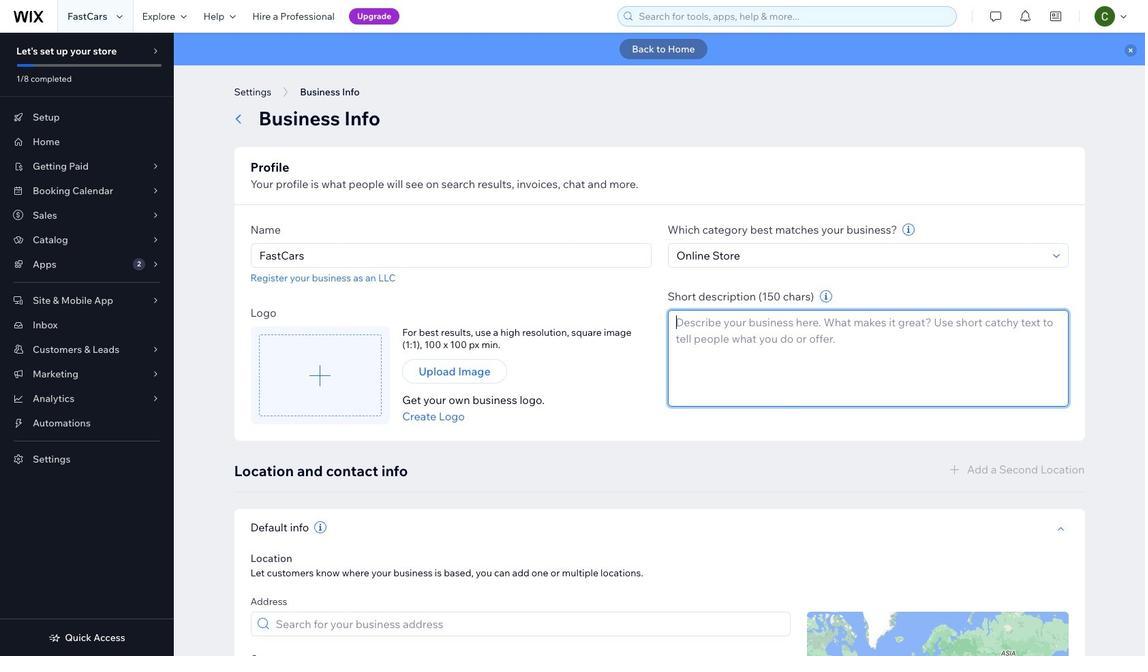 Task type: describe. For each thing, give the bounding box(es) containing it.
Search for your business address field
[[272, 613, 786, 636]]

map region
[[807, 612, 1069, 657]]



Task type: vqa. For each thing, say whether or not it's contained in the screenshot.
Sidebar element
yes



Task type: locate. For each thing, give the bounding box(es) containing it.
alert
[[174, 33, 1145, 65]]

Enter your business or website type field
[[673, 244, 1049, 267]]

sidebar element
[[0, 33, 174, 657]]

Describe your business here. What makes it great? Use short catchy text to tell people what you do or offer. text field
[[668, 310, 1069, 407]]

Search for tools, apps, help & more... field
[[635, 7, 953, 26]]

Type your business name (e.g., Amy's Shoes) field
[[255, 244, 647, 267]]



